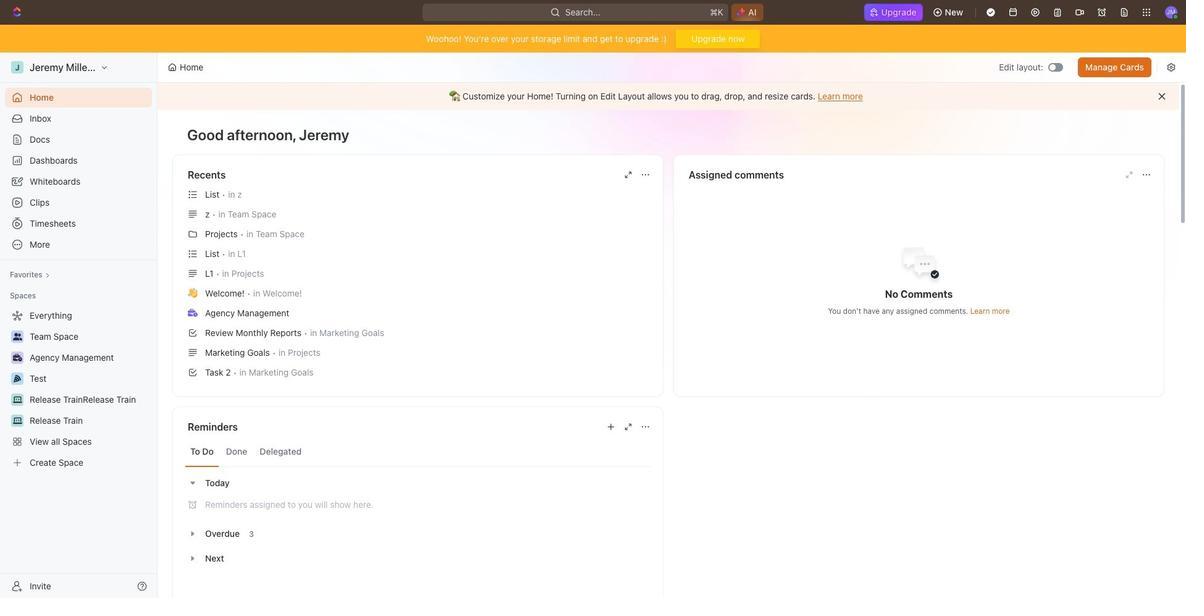 Task type: describe. For each thing, give the bounding box(es) containing it.
laptop code image
[[13, 396, 22, 403]]

user group image
[[13, 333, 22, 340]]

pizza slice image
[[14, 375, 21, 382]]

jeremy miller's workspace, , element
[[11, 61, 23, 74]]

sidebar navigation
[[0, 53, 160, 598]]

business time image
[[188, 309, 198, 317]]



Task type: vqa. For each thing, say whether or not it's contained in the screenshot.
tree
yes



Task type: locate. For each thing, give the bounding box(es) containing it.
tree inside sidebar "navigation"
[[5, 306, 152, 473]]

tree
[[5, 306, 152, 473]]

tab list
[[185, 437, 651, 467]]

alert
[[158, 83, 1180, 110]]

laptop code image
[[13, 417, 22, 424]]

business time image
[[13, 354, 22, 361]]



